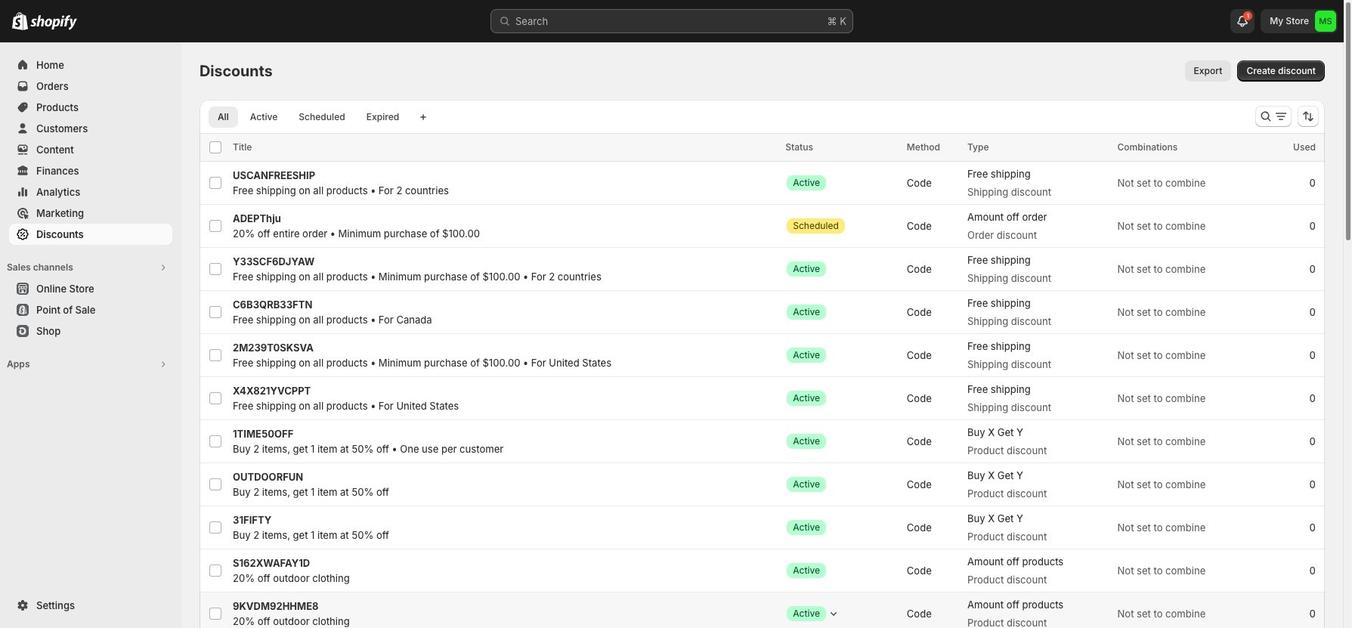 Task type: locate. For each thing, give the bounding box(es) containing it.
1 horizontal spatial shopify image
[[30, 15, 77, 30]]

shopify image
[[12, 12, 28, 30], [30, 15, 77, 30]]

0 horizontal spatial shopify image
[[12, 12, 28, 30]]

tab list
[[206, 106, 411, 128]]



Task type: describe. For each thing, give the bounding box(es) containing it.
my store image
[[1315, 11, 1336, 32]]



Task type: vqa. For each thing, say whether or not it's contained in the screenshot.
the "My Store" icon
yes



